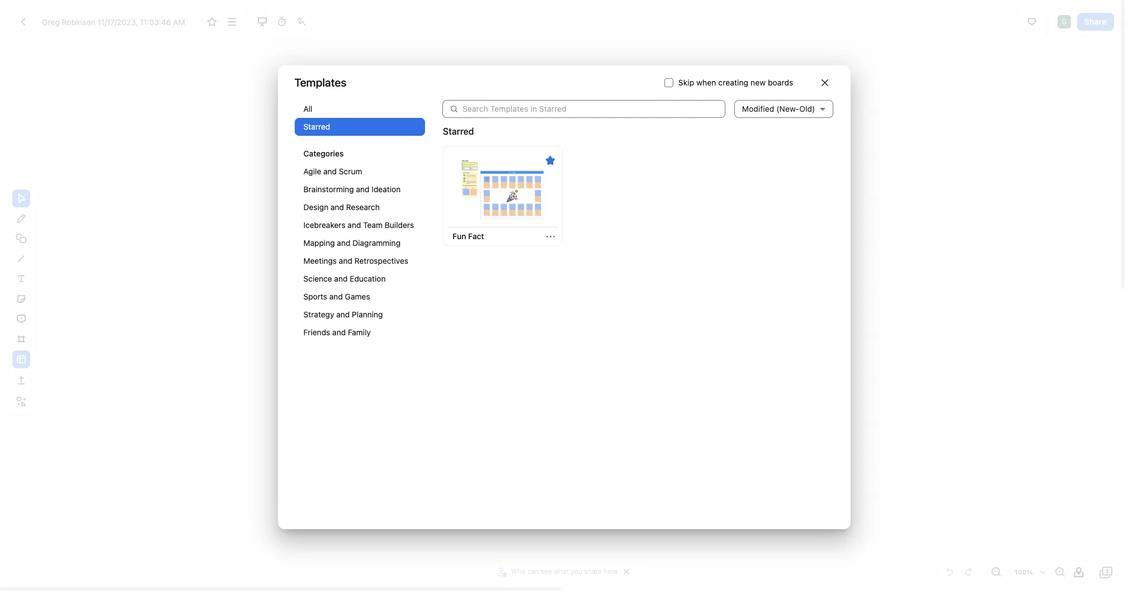 Task type: describe. For each thing, give the bounding box(es) containing it.
ideation
[[372, 184, 401, 194]]

fun fact
[[453, 232, 484, 241]]

modified (new-old)
[[743, 104, 816, 113]]

card for template fun fact element
[[443, 146, 563, 246]]

brainstorming
[[304, 184, 354, 194]]

(new-
[[777, 104, 800, 113]]

Document name text field
[[34, 13, 202, 31]]

timer image
[[275, 15, 289, 29]]

sports and games
[[304, 292, 370, 301]]

agile and scrum
[[304, 166, 362, 176]]

categories element
[[295, 100, 425, 353]]

icebreakers and team builders
[[304, 220, 414, 230]]

who can see what you share here
[[511, 568, 618, 576]]

share
[[585, 568, 602, 576]]

when
[[697, 78, 717, 87]]

categories
[[304, 149, 344, 158]]

skip when creating new boards
[[679, 78, 794, 87]]

who
[[511, 568, 526, 576]]

zoom in image
[[1054, 566, 1067, 580]]

thumbnail for fun fact image
[[450, 158, 556, 221]]

brainstorming and ideation
[[304, 184, 401, 194]]

modified (new-old) button
[[735, 91, 834, 127]]

see
[[541, 568, 552, 576]]

what
[[554, 568, 569, 576]]

share
[[1085, 17, 1108, 26]]

starred inside categories element
[[304, 122, 330, 131]]

%
[[1027, 569, 1034, 576]]

modified
[[743, 104, 775, 113]]

100
[[1015, 569, 1027, 576]]

100 %
[[1015, 569, 1034, 576]]

here
[[604, 568, 618, 576]]

new
[[751, 78, 766, 87]]

design and research
[[304, 202, 380, 212]]

builders
[[385, 220, 414, 230]]

sports
[[304, 292, 327, 301]]

old)
[[800, 104, 816, 113]]

zoom out image
[[990, 566, 1003, 580]]

share button
[[1078, 13, 1115, 31]]

and for icebreakers
[[348, 220, 361, 230]]

and for agile
[[324, 166, 337, 176]]

more options for fun fact image
[[547, 233, 555, 241]]

dashboard image
[[16, 15, 30, 29]]

friends
[[304, 328, 330, 337]]

and for sports
[[330, 292, 343, 301]]

fact
[[469, 232, 484, 241]]

and for design
[[331, 202, 344, 212]]

friends and family
[[304, 328, 371, 337]]

and for friends
[[332, 328, 346, 337]]



Task type: locate. For each thing, give the bounding box(es) containing it.
skip
[[679, 78, 695, 87]]

and up research
[[356, 184, 370, 194]]

Search Templates in Starred text field
[[463, 100, 726, 118]]

mapping and diagramming
[[304, 238, 401, 248]]

more tools image
[[15, 395, 28, 409]]

and up mapping and diagramming
[[348, 220, 361, 230]]

and down strategy and planning
[[332, 328, 346, 337]]

meetings
[[304, 256, 337, 266]]

science and education
[[304, 274, 386, 283]]

and
[[324, 166, 337, 176], [356, 184, 370, 194], [331, 202, 344, 212], [348, 220, 361, 230], [337, 238, 351, 248], [339, 256, 353, 266], [334, 274, 348, 283], [330, 292, 343, 301], [336, 310, 350, 319], [332, 328, 346, 337]]

and for science
[[334, 274, 348, 283]]

and up "friends and family"
[[336, 310, 350, 319]]

education
[[350, 274, 386, 283]]

scrum
[[339, 166, 362, 176]]

agile
[[304, 166, 321, 176]]

research
[[346, 202, 380, 212]]

upload pdfs and images image
[[15, 374, 28, 388]]

all
[[304, 104, 313, 113]]

and for strategy
[[336, 310, 350, 319]]

fun
[[453, 232, 466, 241]]

design
[[304, 202, 329, 212]]

planning
[[352, 310, 383, 319]]

boards
[[768, 78, 794, 87]]

and up sports and games
[[334, 274, 348, 283]]

and right agile
[[324, 166, 337, 176]]

strategy
[[304, 310, 334, 319]]

1 horizontal spatial starred
[[443, 126, 474, 136]]

laser image
[[295, 15, 308, 29]]

and for mapping
[[337, 238, 351, 248]]

icebreakers
[[304, 220, 346, 230]]

you
[[571, 568, 583, 576]]

and up meetings and retrospectives
[[337, 238, 351, 248]]

and for meetings
[[339, 256, 353, 266]]

mapping
[[304, 238, 335, 248]]

strategy and planning
[[304, 310, 383, 319]]

present image
[[256, 15, 269, 29]]

games
[[345, 292, 370, 301]]

retrospectives
[[355, 256, 409, 266]]

family
[[348, 328, 371, 337]]

and up science and education
[[339, 256, 353, 266]]

0 horizontal spatial starred
[[304, 122, 330, 131]]

templates image
[[15, 353, 28, 366]]

and up strategy and planning
[[330, 292, 343, 301]]

pages image
[[1100, 566, 1114, 580]]

starred
[[304, 122, 330, 131], [443, 126, 474, 136]]

starred status
[[443, 125, 474, 138]]

science
[[304, 274, 332, 283]]

fun fact button
[[448, 228, 489, 246]]

star this whiteboard image
[[206, 15, 219, 29]]

comment panel image
[[1026, 15, 1039, 29]]

creating
[[719, 78, 749, 87]]

and for brainstorming
[[356, 184, 370, 194]]

who can see what you share here button
[[496, 564, 621, 581]]

meetings and retrospectives
[[304, 256, 409, 266]]

diagramming
[[353, 238, 401, 248]]

and down the brainstorming
[[331, 202, 344, 212]]

templates
[[295, 76, 347, 89]]

unstar this whiteboard image
[[546, 156, 555, 165]]

team
[[363, 220, 383, 230]]

can
[[528, 568, 539, 576]]

more options image
[[225, 15, 239, 29]]



Task type: vqa. For each thing, say whether or not it's contained in the screenshot.
the rightmost low
no



